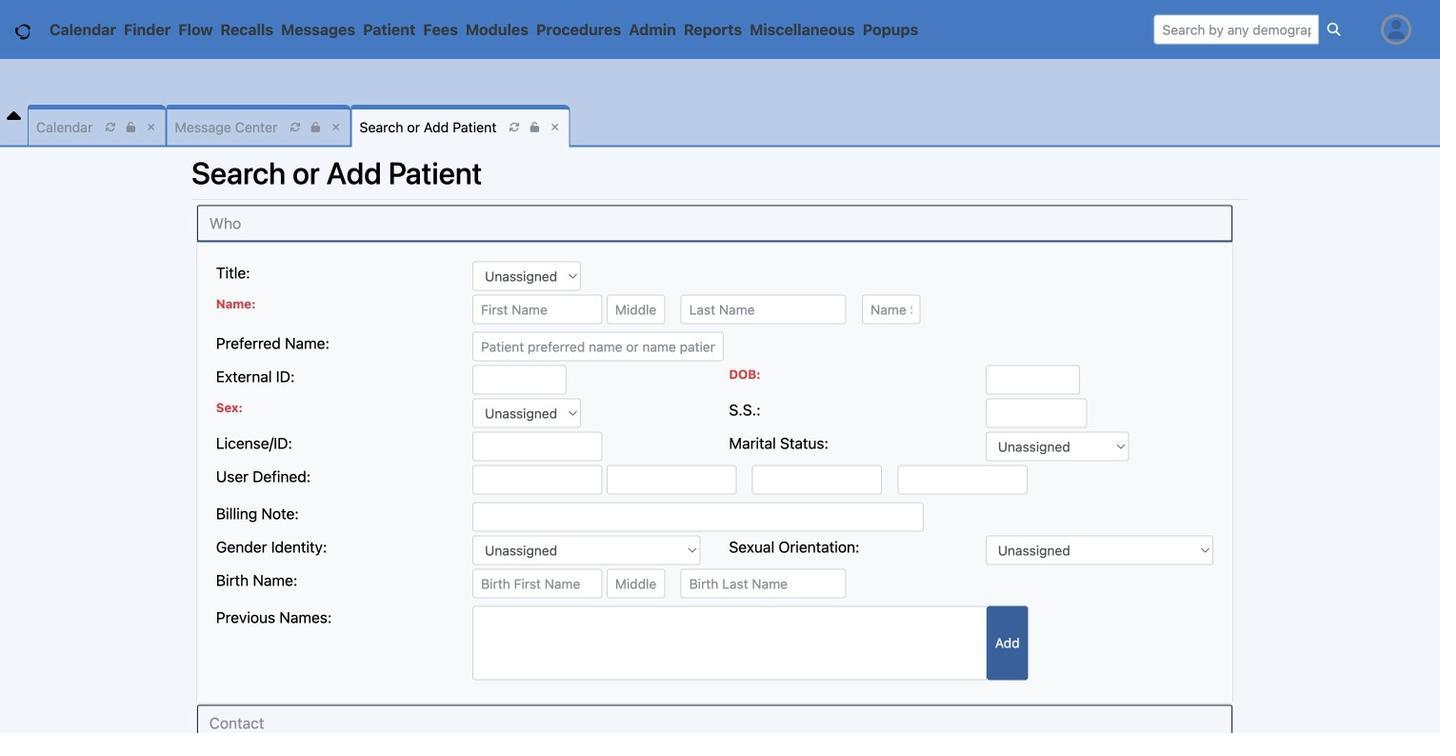 Task type: describe. For each thing, give the bounding box(es) containing it.
current user image
[[1377, 14, 1415, 45]]

toggle the patient panel image
[[7, 106, 21, 129]]

main menu logo image
[[15, 24, 30, 39]]

search for patient by entering whole or part of any demographics field information image
[[1327, 23, 1344, 36]]



Task type: locate. For each thing, give the bounding box(es) containing it.
Search by any demographics text field
[[1154, 15, 1320, 44]]



